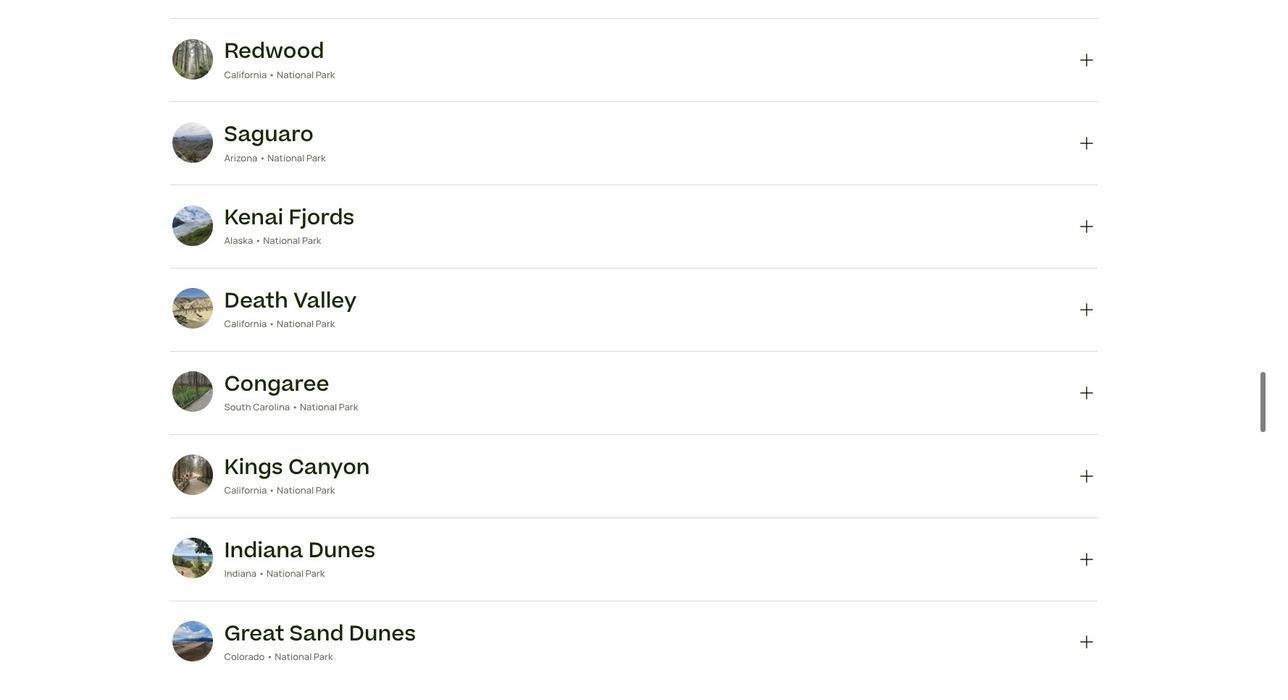 Task type: vqa. For each thing, say whether or not it's contained in the screenshot.
'U'
no



Task type: locate. For each thing, give the bounding box(es) containing it.
heading
[[112, 0, 1155, 15]]

• down death
[[269, 315, 275, 328]]

national
[[277, 65, 314, 78], [268, 148, 305, 161], [263, 231, 300, 245], [277, 315, 314, 328], [300, 398, 337, 411], [277, 481, 314, 494], [267, 565, 304, 578], [275, 648, 312, 661]]

• down kings
[[269, 481, 275, 494]]

1 vertical spatial california
[[224, 315, 267, 328]]

1 vertical spatial indiana
[[224, 565, 257, 578]]

saguaro
[[224, 117, 314, 147]]

california for kings canyon
[[224, 481, 267, 494]]

• down the redwood
[[269, 65, 275, 78]]

• right colorado
[[267, 648, 273, 661]]

• right alaska
[[255, 231, 261, 245]]

national down canyon
[[277, 481, 314, 494]]

sand
[[290, 616, 344, 647]]

california down death
[[224, 315, 267, 328]]

• inside 'indiana dunes indiana • national park'
[[258, 565, 265, 578]]

california inside kings canyon california • national park
[[224, 481, 267, 494]]

1 california from the top
[[224, 65, 267, 78]]

0 vertical spatial dunes
[[308, 533, 375, 564]]

national down saguaro
[[268, 148, 305, 161]]

2 california from the top
[[224, 315, 267, 328]]

2 vertical spatial california
[[224, 481, 267, 494]]

park down canyon
[[316, 481, 335, 494]]

dialog
[[0, 0, 1267, 682]]

kenai fjords image
[[172, 203, 213, 243]]

national up great
[[267, 565, 304, 578]]

national inside saguaro arizona • national park
[[268, 148, 305, 161]]

park up canyon
[[339, 398, 358, 411]]

•
[[269, 65, 275, 78], [259, 148, 266, 161], [255, 231, 261, 245], [269, 315, 275, 328], [292, 398, 298, 411], [269, 481, 275, 494], [258, 565, 265, 578], [267, 648, 273, 661]]

kings canyon image
[[172, 452, 213, 493]]

kenai
[[224, 200, 283, 230]]

1 vertical spatial dunes
[[349, 616, 416, 647]]

dunes inside the great sand dunes colorado • national park
[[349, 616, 416, 647]]

south
[[224, 398, 251, 411]]

congaree image
[[172, 369, 213, 410]]

park inside 'indiana dunes indiana • national park'
[[306, 565, 325, 578]]

• right carolina
[[292, 398, 298, 411]]

• inside kings canyon california • national park
[[269, 481, 275, 494]]

• inside redwood california • national park
[[269, 65, 275, 78]]

carolina
[[253, 398, 290, 411]]

death
[[224, 283, 288, 314]]

• up great
[[258, 565, 265, 578]]

redwood california • national park
[[224, 34, 335, 78]]

national right carolina
[[300, 398, 337, 411]]

redwood
[[224, 34, 324, 64]]

california down kings
[[224, 481, 267, 494]]

dunes inside 'indiana dunes indiana • national park'
[[308, 533, 375, 564]]

national down the redwood
[[277, 65, 314, 78]]

california
[[224, 65, 267, 78], [224, 315, 267, 328], [224, 481, 267, 494]]

saguaro arizona • national park
[[224, 117, 326, 161]]

park up sand
[[306, 565, 325, 578]]

0 vertical spatial indiana
[[224, 533, 303, 564]]

0 vertical spatial california
[[224, 65, 267, 78]]

park inside redwood california • national park
[[316, 65, 335, 78]]

national inside the great sand dunes colorado • national park
[[275, 648, 312, 661]]

• inside congaree south carolina • national park
[[292, 398, 298, 411]]

national inside 'indiana dunes indiana • national park'
[[267, 565, 304, 578]]

national inside the "death valley california • national park"
[[277, 315, 314, 328]]

indiana
[[224, 533, 303, 564], [224, 565, 257, 578]]

california inside the "death valley california • national park"
[[224, 315, 267, 328]]

park down fjords
[[302, 231, 321, 245]]

park down valley
[[316, 315, 335, 328]]

• inside saguaro arizona • national park
[[259, 148, 266, 161]]

• inside the "death valley california • national park"
[[269, 315, 275, 328]]

great sand dunes colorado • national park
[[224, 616, 416, 661]]

park
[[316, 65, 335, 78], [307, 148, 326, 161], [302, 231, 321, 245], [316, 315, 335, 328], [339, 398, 358, 411], [316, 481, 335, 494], [306, 565, 325, 578], [314, 648, 333, 661]]

valley
[[294, 283, 357, 314]]

park inside kenai fjords alaska • national park
[[302, 231, 321, 245]]

california down the redwood
[[224, 65, 267, 78]]

park inside kings canyon california • national park
[[316, 481, 335, 494]]

national down sand
[[275, 648, 312, 661]]

death valley image
[[172, 286, 213, 326]]

• right arizona
[[259, 148, 266, 161]]

3 california from the top
[[224, 481, 267, 494]]

redwood image
[[172, 36, 213, 77]]

dunes
[[308, 533, 375, 564], [349, 616, 416, 647]]

national down valley
[[277, 315, 314, 328]]

alaska
[[224, 231, 253, 245]]

park inside saguaro arizona • national park
[[307, 148, 326, 161]]

national down kenai
[[263, 231, 300, 245]]

arizona
[[224, 148, 258, 161]]

park down saguaro
[[307, 148, 326, 161]]

kings canyon california • national park
[[224, 450, 370, 494]]

national inside kenai fjords alaska • national park
[[263, 231, 300, 245]]

park down the redwood
[[316, 65, 335, 78]]

park down sand
[[314, 648, 333, 661]]



Task type: describe. For each thing, give the bounding box(es) containing it.
death valley california • national park
[[224, 283, 357, 328]]

• inside kenai fjords alaska • national park
[[255, 231, 261, 245]]

great sand dunes image
[[172, 619, 213, 659]]

congaree south carolina • national park
[[224, 367, 358, 411]]

national inside congaree south carolina • national park
[[300, 398, 337, 411]]

california inside redwood california • national park
[[224, 65, 267, 78]]

kenai fjords alaska • national park
[[224, 200, 355, 245]]

canyon
[[288, 450, 370, 480]]

california for death valley
[[224, 315, 267, 328]]

national inside redwood california • national park
[[277, 65, 314, 78]]

park inside the "death valley california • national park"
[[316, 315, 335, 328]]

kings
[[224, 450, 283, 480]]

1 indiana from the top
[[224, 533, 303, 564]]

indiana dunes indiana • national park
[[224, 533, 375, 578]]

colorado
[[224, 648, 265, 661]]

park inside congaree south carolina • national park
[[339, 398, 358, 411]]

national inside kings canyon california • national park
[[277, 481, 314, 494]]

indiana dunes image
[[172, 536, 213, 576]]

great
[[224, 616, 284, 647]]

congaree
[[224, 367, 329, 397]]

saguaro image
[[172, 119, 213, 160]]

fjords
[[289, 200, 355, 230]]

• inside the great sand dunes colorado • national park
[[267, 648, 273, 661]]

park inside the great sand dunes colorado • national park
[[314, 648, 333, 661]]

cookie consent banner dialog
[[17, 613, 1250, 665]]

2 indiana from the top
[[224, 565, 257, 578]]



